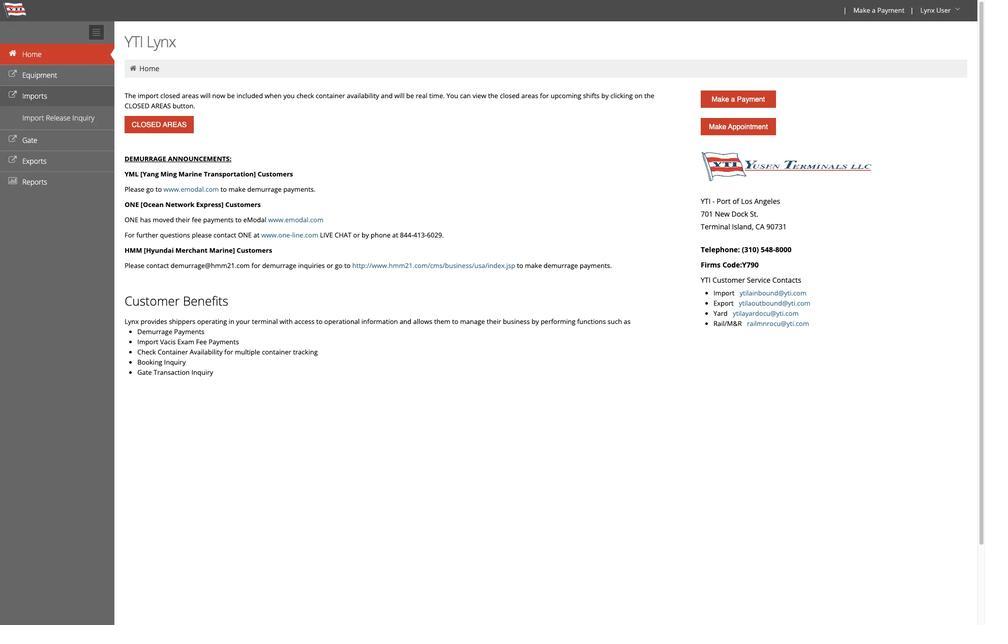 Task type: locate. For each thing, give the bounding box(es) containing it.
90731
[[767, 222, 787, 231]]

areas left "upcoming"
[[522, 91, 538, 100]]

3 external link image from the top
[[8, 136, 18, 143]]

1 horizontal spatial import
[[137, 337, 158, 346]]

customers right transportation]
[[258, 169, 293, 179]]

home link up equipment
[[0, 44, 114, 65]]

their
[[176, 215, 190, 224], [487, 317, 501, 326]]

0 horizontal spatial inquiry
[[72, 113, 95, 123]]

their right manage
[[487, 317, 501, 326]]

1 vertical spatial inquiry
[[164, 358, 186, 367]]

1 vertical spatial by
[[362, 230, 369, 240]]

yti inside yti - port of los angeles 701 new dock st. terminal island, ca 90731
[[701, 196, 711, 206]]

service
[[747, 275, 771, 285]]

0 horizontal spatial closed
[[160, 91, 180, 100]]

booking
[[137, 358, 162, 367]]

information
[[362, 317, 398, 326]]

[hyundai
[[144, 246, 174, 255]]

2 the from the left
[[645, 91, 655, 100]]

payment left lynx user
[[878, 6, 905, 15]]

0 horizontal spatial import
[[22, 113, 44, 123]]

1 vertical spatial a
[[731, 95, 735, 103]]

at down emodal
[[254, 230, 260, 240]]

please down yml
[[125, 185, 145, 194]]

one left [ocean
[[125, 200, 139, 209]]

0 vertical spatial external link image
[[8, 71, 18, 78]]

2 at from the left
[[392, 230, 398, 240]]

home up equipment
[[22, 49, 42, 59]]

please for please contact demurrage@hmm21.com for demurrage inquiries or go to
[[125, 261, 145, 270]]

0 horizontal spatial www.emodal.com link
[[164, 185, 219, 194]]

0 horizontal spatial lynx
[[125, 317, 139, 326]]

1 horizontal spatial at
[[392, 230, 398, 240]]

moved
[[153, 215, 174, 224]]

such
[[608, 317, 622, 326]]

import up check
[[137, 337, 158, 346]]

make appointment link
[[701, 118, 776, 135]]

yti customer service contacts import ytilainbound@yti.com export ytilaoutbound@yti.com yard ytilayardocu@yti.com rail/m&r railmnrocu@yti.com
[[701, 275, 811, 328]]

ytilainbound@yti.com link
[[740, 288, 807, 298]]

1 at from the left
[[254, 230, 260, 240]]

(310)
[[742, 245, 759, 254]]

exam
[[177, 337, 194, 346]]

closed up the areas
[[160, 91, 180, 100]]

0 vertical spatial go
[[146, 185, 154, 194]]

home link
[[0, 44, 114, 65], [139, 64, 159, 73]]

by right the shifts
[[602, 91, 609, 100]]

1 vertical spatial external link image
[[8, 92, 18, 99]]

2 will from the left
[[395, 91, 405, 100]]

1 vertical spatial contact
[[146, 261, 169, 270]]

lynx inside lynx provides shippers operating in your terminal with access to operational information and allows them to manage their business by performing functions such as demurrage payments import vacis exam fee payments check container availability for multiple container tracking booking inquiry gate transaction inquiry
[[125, 317, 139, 326]]

1 vertical spatial make a payment link
[[701, 91, 776, 108]]

home down yti lynx
[[139, 64, 159, 73]]

dock
[[732, 209, 748, 219]]

1 vertical spatial payment
[[737, 95, 765, 103]]

areas up button.
[[182, 91, 199, 100]]

customer
[[713, 275, 745, 285], [125, 293, 180, 309]]

1 vertical spatial import
[[714, 288, 735, 298]]

844-
[[400, 230, 414, 240]]

0 horizontal spatial contact
[[146, 261, 169, 270]]

gate inside lynx provides shippers operating in your terminal with access to operational information and allows them to manage their business by performing functions such as demurrage payments import vacis exam fee payments check container availability for multiple container tracking booking inquiry gate transaction inquiry
[[137, 368, 152, 377]]

payments
[[203, 215, 234, 224]]

contact down one has moved their fee payments to emodal www.emodal.com
[[214, 230, 236, 240]]

make
[[854, 6, 871, 15], [712, 95, 729, 103], [709, 123, 727, 131]]

included
[[237, 91, 263, 100]]

external link image left equipment
[[8, 71, 18, 78]]

0 vertical spatial customers
[[258, 169, 293, 179]]

0 horizontal spatial their
[[176, 215, 190, 224]]

with
[[280, 317, 293, 326]]

1 horizontal spatial areas
[[522, 91, 538, 100]]

inquiry down the 'availability'
[[191, 368, 213, 377]]

0 vertical spatial please
[[125, 185, 145, 194]]

for left "multiple"
[[224, 347, 233, 357]]

home link down yti lynx
[[139, 64, 159, 73]]

0 horizontal spatial make a payment
[[712, 95, 765, 103]]

1 horizontal spatial the
[[645, 91, 655, 100]]

container left tracking
[[262, 347, 291, 357]]

payments up exam
[[174, 327, 205, 336]]

home image
[[8, 50, 18, 57], [129, 65, 138, 72]]

0 vertical spatial customer
[[713, 275, 745, 285]]

and
[[381, 91, 393, 100], [400, 317, 412, 326]]

0 vertical spatial their
[[176, 215, 190, 224]]

payment up appointment
[[737, 95, 765, 103]]

2 closed from the left
[[500, 91, 520, 100]]

1 vertical spatial payments
[[209, 337, 239, 346]]

be left real
[[406, 91, 414, 100]]

please go to www.emodal.com to make demurrage payments.
[[125, 185, 316, 194]]

firms code:y790
[[701, 260, 759, 270]]

1 will from the left
[[200, 91, 211, 100]]

yti for yti lynx
[[125, 31, 143, 52]]

their left "fee"
[[176, 215, 190, 224]]

at left 844-
[[392, 230, 398, 240]]

gate up exports
[[22, 135, 37, 145]]

will left real
[[395, 91, 405, 100]]

1 horizontal spatial home
[[139, 64, 159, 73]]

will
[[200, 91, 211, 100], [395, 91, 405, 100]]

external link image inside equipment "link"
[[8, 71, 18, 78]]

1 please from the top
[[125, 185, 145, 194]]

now
[[212, 91, 225, 100]]

st.
[[750, 209, 759, 219]]

1 areas from the left
[[182, 91, 199, 100]]

or right inquiries
[[327, 261, 333, 270]]

exports
[[22, 156, 47, 166]]

1 horizontal spatial lynx
[[146, 31, 176, 52]]

1 horizontal spatial be
[[406, 91, 414, 100]]

the right "on"
[[645, 91, 655, 100]]

1 be from the left
[[227, 91, 235, 100]]

1 vertical spatial home
[[139, 64, 159, 73]]

0 vertical spatial make
[[854, 6, 871, 15]]

demurrage
[[137, 327, 172, 336]]

operational
[[324, 317, 360, 326]]

0 horizontal spatial be
[[227, 91, 235, 100]]

1 vertical spatial for
[[252, 261, 260, 270]]

2 vertical spatial external link image
[[8, 136, 18, 143]]

yti for yti - port of los angeles 701 new dock st. terminal island, ca 90731
[[701, 196, 711, 206]]

1 horizontal spatial www.emodal.com link
[[268, 215, 324, 224]]

www.emodal.com up www.one-line.com link
[[268, 215, 324, 224]]

0 horizontal spatial make
[[229, 185, 246, 194]]

customers down www.one-
[[237, 246, 272, 255]]

one down emodal
[[238, 230, 252, 240]]

and left allows
[[400, 317, 412, 326]]

1 vertical spatial home image
[[129, 65, 138, 72]]

yml [yang ming marine transportation] customers
[[125, 169, 293, 179]]

transaction
[[154, 368, 190, 377]]

lynx
[[921, 6, 935, 15], [146, 31, 176, 52], [125, 317, 139, 326]]

availability
[[347, 91, 379, 100]]

external link image inside imports 'link'
[[8, 92, 18, 99]]

a
[[872, 6, 876, 15], [731, 95, 735, 103]]

inquiry right release
[[72, 113, 95, 123]]

external link image left imports
[[8, 92, 18, 99]]

1 vertical spatial payments.
[[580, 261, 612, 270]]

ytilainbound@yti.com
[[740, 288, 807, 298]]

payment
[[878, 6, 905, 15], [737, 95, 765, 103]]

one left has
[[125, 215, 138, 224]]

www.emodal.com link for one has moved their fee payments to emodal www.emodal.com
[[268, 215, 324, 224]]

1 vertical spatial go
[[335, 261, 343, 270]]

gate down 'booking'
[[137, 368, 152, 377]]

2 vertical spatial by
[[532, 317, 539, 326]]

container
[[316, 91, 345, 100], [262, 347, 291, 357]]

1 horizontal spatial by
[[532, 317, 539, 326]]

availability
[[190, 347, 223, 357]]

1 horizontal spatial payments
[[209, 337, 239, 346]]

www.emodal.com link for to make demurrage payments.
[[164, 185, 219, 194]]

reports link
[[0, 171, 114, 192]]

by
[[602, 91, 609, 100], [362, 230, 369, 240], [532, 317, 539, 326]]

exports link
[[0, 151, 114, 171]]

release
[[46, 113, 71, 123]]

line.com
[[292, 230, 318, 240]]

questions
[[160, 230, 190, 240]]

go right inquiries
[[335, 261, 343, 270]]

payments up the 'availability'
[[209, 337, 239, 346]]

telephone: (310) 548-8000
[[701, 245, 792, 254]]

for
[[540, 91, 549, 100], [252, 261, 260, 270], [224, 347, 233, 357]]

external link image for imports
[[8, 92, 18, 99]]

[yang
[[140, 169, 159, 179]]

ytilaoutbound@yti.com link
[[739, 299, 811, 308]]

external link image
[[8, 71, 18, 78], [8, 92, 18, 99], [8, 136, 18, 143]]

0 vertical spatial payments.
[[283, 185, 316, 194]]

customer up provides
[[125, 293, 180, 309]]

1 vertical spatial please
[[125, 261, 145, 270]]

1 vertical spatial and
[[400, 317, 412, 326]]

contact down [hyundai
[[146, 261, 169, 270]]

can
[[460, 91, 471, 100]]

island,
[[732, 222, 754, 231]]

1 horizontal spatial closed
[[500, 91, 520, 100]]

1 horizontal spatial gate
[[137, 368, 152, 377]]

0 horizontal spatial at
[[254, 230, 260, 240]]

0 horizontal spatial by
[[362, 230, 369, 240]]

when
[[265, 91, 282, 100]]

2 vertical spatial inquiry
[[191, 368, 213, 377]]

yml
[[125, 169, 139, 179]]

0 horizontal spatial gate
[[22, 135, 37, 145]]

1 horizontal spatial www.emodal.com
[[268, 215, 324, 224]]

reports
[[22, 177, 47, 187]]

please
[[125, 185, 145, 194], [125, 261, 145, 270]]

ming
[[161, 169, 177, 179]]

home
[[22, 49, 42, 59], [139, 64, 159, 73]]

0 vertical spatial or
[[353, 230, 360, 240]]

www.emodal.com down marine
[[164, 185, 219, 194]]

www.emodal.com link down marine
[[164, 185, 219, 194]]

user
[[937, 6, 951, 15]]

on
[[635, 91, 643, 100]]

0 vertical spatial one
[[125, 200, 139, 209]]

1 vertical spatial customer
[[125, 293, 180, 309]]

1 horizontal spatial |
[[910, 6, 914, 15]]

2 | from the left
[[910, 6, 914, 15]]

1 vertical spatial yti
[[701, 196, 711, 206]]

for left "upcoming"
[[540, 91, 549, 100]]

import up export
[[714, 288, 735, 298]]

import down imports
[[22, 113, 44, 123]]

or right chat
[[353, 230, 360, 240]]

one for one has moved their fee payments to emodal www.emodal.com
[[125, 215, 138, 224]]

1 vertical spatial customers
[[225, 200, 261, 209]]

container right check
[[316, 91, 345, 100]]

yti inside "yti customer service contacts import ytilainbound@yti.com export ytilaoutbound@yti.com yard ytilayardocu@yti.com rail/m&r railmnrocu@yti.com"
[[701, 275, 711, 285]]

make
[[229, 185, 246, 194], [525, 261, 542, 270]]

gate
[[22, 135, 37, 145], [137, 368, 152, 377]]

1 horizontal spatial a
[[872, 6, 876, 15]]

go down [yang
[[146, 185, 154, 194]]

and right availability
[[381, 91, 393, 100]]

0 horizontal spatial |
[[843, 6, 847, 15]]

home image up equipment "link"
[[8, 50, 18, 57]]

external link image inside gate link
[[8, 136, 18, 143]]

closed right 'view'
[[500, 91, 520, 100]]

0 vertical spatial contact
[[214, 230, 236, 240]]

by left phone
[[362, 230, 369, 240]]

|
[[843, 6, 847, 15], [910, 6, 914, 15]]

external link image for equipment
[[8, 71, 18, 78]]

1 the from the left
[[488, 91, 498, 100]]

www.emodal.com link up www.one-line.com link
[[268, 215, 324, 224]]

2 horizontal spatial import
[[714, 288, 735, 298]]

1 horizontal spatial payment
[[878, 6, 905, 15]]

one for one [ocean network express] customers
[[125, 200, 139, 209]]

by inside lynx provides shippers operating in your terminal with access to operational information and allows them to manage their business by performing functions such as demurrage payments import vacis exam fee payments check container availability for multiple container tracking booking inquiry gate transaction inquiry
[[532, 317, 539, 326]]

external link image up external link icon on the top left of page
[[8, 136, 18, 143]]

None submit
[[125, 116, 194, 133]]

1 horizontal spatial container
[[316, 91, 345, 100]]

1 external link image from the top
[[8, 71, 18, 78]]

inquiry down container
[[164, 358, 186, 367]]

1 vertical spatial make a payment
[[712, 95, 765, 103]]

413-
[[414, 230, 427, 240]]

home image up the
[[129, 65, 138, 72]]

the right 'view'
[[488, 91, 498, 100]]

2 please from the top
[[125, 261, 145, 270]]

1 horizontal spatial payments.
[[580, 261, 612, 270]]

import inside "yti customer service contacts import ytilainbound@yti.com export ytilaoutbound@yti.com yard ytilayardocu@yti.com rail/m&r railmnrocu@yti.com"
[[714, 288, 735, 298]]

live
[[320, 230, 333, 240]]

1 horizontal spatial their
[[487, 317, 501, 326]]

1 horizontal spatial contact
[[214, 230, 236, 240]]

customers up emodal
[[225, 200, 261, 209]]

2 vertical spatial customers
[[237, 246, 272, 255]]

0 horizontal spatial a
[[731, 95, 735, 103]]

0 vertical spatial and
[[381, 91, 393, 100]]

0 vertical spatial home image
[[8, 50, 18, 57]]

1 vertical spatial www.emodal.com link
[[268, 215, 324, 224]]

0 vertical spatial home
[[22, 49, 42, 59]]

0 horizontal spatial www.emodal.com
[[164, 185, 219, 194]]

1 | from the left
[[843, 6, 847, 15]]

vacis
[[160, 337, 176, 346]]

shippers
[[169, 317, 196, 326]]

their inside lynx provides shippers operating in your terminal with access to operational information and allows them to manage their business by performing functions such as demurrage payments import vacis exam fee payments check container availability for multiple container tracking booking inquiry gate transaction inquiry
[[487, 317, 501, 326]]

1 horizontal spatial will
[[395, 91, 405, 100]]

0 vertical spatial www.emodal.com
[[164, 185, 219, 194]]

upcoming
[[551, 91, 581, 100]]

rail/m&r
[[714, 319, 742, 328]]

code:y790
[[723, 260, 759, 270]]

gate inside gate link
[[22, 135, 37, 145]]

0 horizontal spatial will
[[200, 91, 211, 100]]

1 closed from the left
[[160, 91, 180, 100]]

be right now
[[227, 91, 235, 100]]

0 horizontal spatial home image
[[8, 50, 18, 57]]

2 horizontal spatial for
[[540, 91, 549, 100]]

2 external link image from the top
[[8, 92, 18, 99]]

customer down 'firms code:y790' at the top right of page
[[713, 275, 745, 285]]

1 horizontal spatial make
[[525, 261, 542, 270]]

for inside lynx provides shippers operating in your terminal with access to operational information and allows them to manage their business by performing functions such as demurrage payments import vacis exam fee payments check container availability for multiple container tracking booking inquiry gate transaction inquiry
[[224, 347, 233, 357]]

by right business
[[532, 317, 539, 326]]

for down 'for further questions please contact one at www.one-line.com live chat or by phone at 844-413-6029.'
[[252, 261, 260, 270]]

and inside lynx provides shippers operating in your terminal with access to operational information and allows them to manage their business by performing functions such as demurrage payments import vacis exam fee payments check container availability for multiple container tracking booking inquiry gate transaction inquiry
[[400, 317, 412, 326]]

0 vertical spatial www.emodal.com link
[[164, 185, 219, 194]]

customer inside "yti customer service contacts import ytilainbound@yti.com export ytilaoutbound@yti.com yard ytilayardocu@yti.com rail/m&r railmnrocu@yti.com"
[[713, 275, 745, 285]]

1 vertical spatial their
[[487, 317, 501, 326]]

please down hmm
[[125, 261, 145, 270]]

clicking
[[611, 91, 633, 100]]

transportation]
[[204, 169, 256, 179]]

will left now
[[200, 91, 211, 100]]

1 horizontal spatial or
[[353, 230, 360, 240]]



Task type: vqa. For each thing, say whether or not it's contained in the screenshot.
Login's Login
no



Task type: describe. For each thing, give the bounding box(es) containing it.
ytilayardocu@yti.com
[[733, 309, 799, 318]]

for
[[125, 230, 135, 240]]

express]
[[196, 200, 224, 209]]

marine]
[[209, 246, 235, 255]]

network
[[166, 200, 195, 209]]

appointment
[[728, 123, 768, 131]]

8000
[[776, 245, 792, 254]]

operating
[[197, 317, 227, 326]]

port
[[717, 196, 731, 206]]

check
[[137, 347, 156, 357]]

lynx user
[[921, 6, 951, 15]]

new
[[715, 209, 730, 219]]

functions
[[577, 317, 606, 326]]

external link image for gate
[[8, 136, 18, 143]]

ytilayardocu@yti.com link
[[733, 309, 799, 318]]

container inside lynx provides shippers operating in your terminal with access to operational information and allows them to manage their business by performing functions such as demurrage payments import vacis exam fee payments check container availability for multiple container tracking booking inquiry gate transaction inquiry
[[262, 347, 291, 357]]

1 horizontal spatial inquiry
[[164, 358, 186, 367]]

0 horizontal spatial payment
[[737, 95, 765, 103]]

demurrage
[[125, 154, 166, 163]]

bar chart image
[[8, 178, 18, 185]]

button.
[[173, 101, 195, 110]]

chat
[[335, 230, 352, 240]]

2 vertical spatial make
[[709, 123, 727, 131]]

further
[[136, 230, 158, 240]]

announcements:
[[168, 154, 232, 163]]

angeles
[[755, 196, 781, 206]]

real
[[416, 91, 428, 100]]

railmnrocu@yti.com link
[[747, 319, 809, 328]]

telephone:
[[701, 245, 740, 254]]

yti for yti customer service contacts import ytilainbound@yti.com export ytilaoutbound@yti.com yard ytilayardocu@yti.com rail/m&r railmnrocu@yti.com
[[701, 275, 711, 285]]

2 be from the left
[[406, 91, 414, 100]]

contacts
[[773, 275, 802, 285]]

los
[[741, 196, 753, 206]]

imports
[[22, 91, 47, 101]]

0 horizontal spatial payments.
[[283, 185, 316, 194]]

benefits
[[183, 293, 228, 309]]

you
[[447, 91, 458, 100]]

1 horizontal spatial make a payment
[[854, 6, 905, 15]]

http://www.hmm21.com/cms/business/usa/index.jsp
[[352, 261, 515, 270]]

0 horizontal spatial make a payment link
[[701, 91, 776, 108]]

marine
[[179, 169, 202, 179]]

the
[[125, 91, 136, 100]]

and inside the 'the import closed areas will now be included when you check container availability and will be real time.  you can view the closed areas for upcoming shifts by clicking on the closed areas button.'
[[381, 91, 393, 100]]

import release inquiry
[[22, 113, 95, 123]]

you
[[283, 91, 295, 100]]

terminal
[[701, 222, 730, 231]]

0 horizontal spatial payments
[[174, 327, 205, 336]]

multiple
[[235, 347, 260, 357]]

2 vertical spatial one
[[238, 230, 252, 240]]

1 horizontal spatial home link
[[139, 64, 159, 73]]

demurrage@hmm21.com
[[171, 261, 250, 270]]

0 horizontal spatial go
[[146, 185, 154, 194]]

please for please go to
[[125, 185, 145, 194]]

one [ocean network express] customers
[[125, 200, 261, 209]]

1 vertical spatial lynx
[[146, 31, 176, 52]]

manage
[[460, 317, 485, 326]]

by inside the 'the import closed areas will now be included when you check container availability and will be real time.  you can view the closed areas for upcoming shifts by clicking on the closed areas button.'
[[602, 91, 609, 100]]

check
[[297, 91, 314, 100]]

emodal
[[243, 215, 266, 224]]

0 horizontal spatial home link
[[0, 44, 114, 65]]

one has moved their fee payments to emodal www.emodal.com
[[125, 215, 324, 224]]

merchant
[[176, 246, 208, 255]]

-
[[713, 196, 715, 206]]

1 vertical spatial make
[[712, 95, 729, 103]]

hmm
[[125, 246, 142, 255]]

ytilaoutbound@yti.com
[[739, 299, 811, 308]]

[ocean
[[141, 200, 164, 209]]

548-
[[761, 245, 776, 254]]

import
[[138, 91, 159, 100]]

lynx for provides
[[125, 317, 139, 326]]

in
[[229, 317, 234, 326]]

access
[[295, 317, 315, 326]]

customers for hmm [hyundai merchant marine] customers
[[237, 246, 272, 255]]

yti - port of los angeles 701 new dock st. terminal island, ca 90731
[[701, 196, 787, 231]]

for inside the 'the import closed areas will now be included when you check container availability and will be real time.  you can view the closed areas for upcoming shifts by clicking on the closed areas button.'
[[540, 91, 549, 100]]

provides
[[141, 317, 167, 326]]

import release inquiry link
[[0, 110, 114, 126]]

import inside lynx provides shippers operating in your terminal with access to operational information and allows them to manage their business by performing functions such as demurrage payments import vacis exam fee payments check container availability for multiple container tracking booking inquiry gate transaction inquiry
[[137, 337, 158, 346]]

fee
[[192, 215, 202, 224]]

for further questions please contact one at www.one-line.com live chat or by phone at 844-413-6029.
[[125, 230, 444, 240]]

0 vertical spatial inquiry
[[72, 113, 95, 123]]

allows
[[413, 317, 433, 326]]

lynx user link
[[916, 0, 967, 21]]

gate link
[[0, 130, 114, 151]]

railmnrocu@yti.com
[[747, 319, 809, 328]]

please
[[192, 230, 212, 240]]

www.one-line.com link
[[261, 230, 318, 240]]

6029.
[[427, 230, 444, 240]]

the import closed areas will now be included when you check container availability and will be real time.  you can view the closed areas for upcoming shifts by clicking on the closed areas button.
[[125, 91, 655, 110]]

0 vertical spatial make a payment link
[[849, 0, 908, 21]]

container inside the 'the import closed areas will now be included when you check container availability and will be real time.  you can view the closed areas for upcoming shifts by clicking on the closed areas button.'
[[316, 91, 345, 100]]

701
[[701, 209, 713, 219]]

tracking
[[293, 347, 318, 357]]

firms
[[701, 260, 721, 270]]

external link image
[[8, 157, 18, 164]]

hmm [hyundai merchant marine] customers
[[125, 246, 272, 255]]

time.
[[429, 91, 445, 100]]

0 horizontal spatial or
[[327, 261, 333, 270]]

demurrage announcements:
[[125, 154, 232, 163]]

please contact demurrage@hmm21.com for demurrage inquiries or go to http://www.hmm21.com/cms/business/usa/index.jsp to make demurrage payments.
[[125, 261, 612, 270]]

1 horizontal spatial go
[[335, 261, 343, 270]]

2 horizontal spatial inquiry
[[191, 368, 213, 377]]

fee
[[196, 337, 207, 346]]

angle down image
[[953, 6, 963, 13]]

0 horizontal spatial customer
[[125, 293, 180, 309]]

lynx provides shippers operating in your terminal with access to operational information and allows them to manage their business by performing functions such as demurrage payments import vacis exam fee payments check container availability for multiple container tracking booking inquiry gate transaction inquiry
[[125, 317, 631, 377]]

1 horizontal spatial for
[[252, 261, 260, 270]]

phone
[[371, 230, 391, 240]]

customers for one [ocean network express] customers
[[225, 200, 261, 209]]

0 horizontal spatial home
[[22, 49, 42, 59]]

0 vertical spatial a
[[872, 6, 876, 15]]

make appointment
[[709, 123, 768, 131]]

lynx for user
[[921, 6, 935, 15]]

as
[[624, 317, 631, 326]]

2 areas from the left
[[522, 91, 538, 100]]

areas
[[151, 101, 171, 110]]

1 vertical spatial make
[[525, 261, 542, 270]]

www.one-
[[261, 230, 292, 240]]



